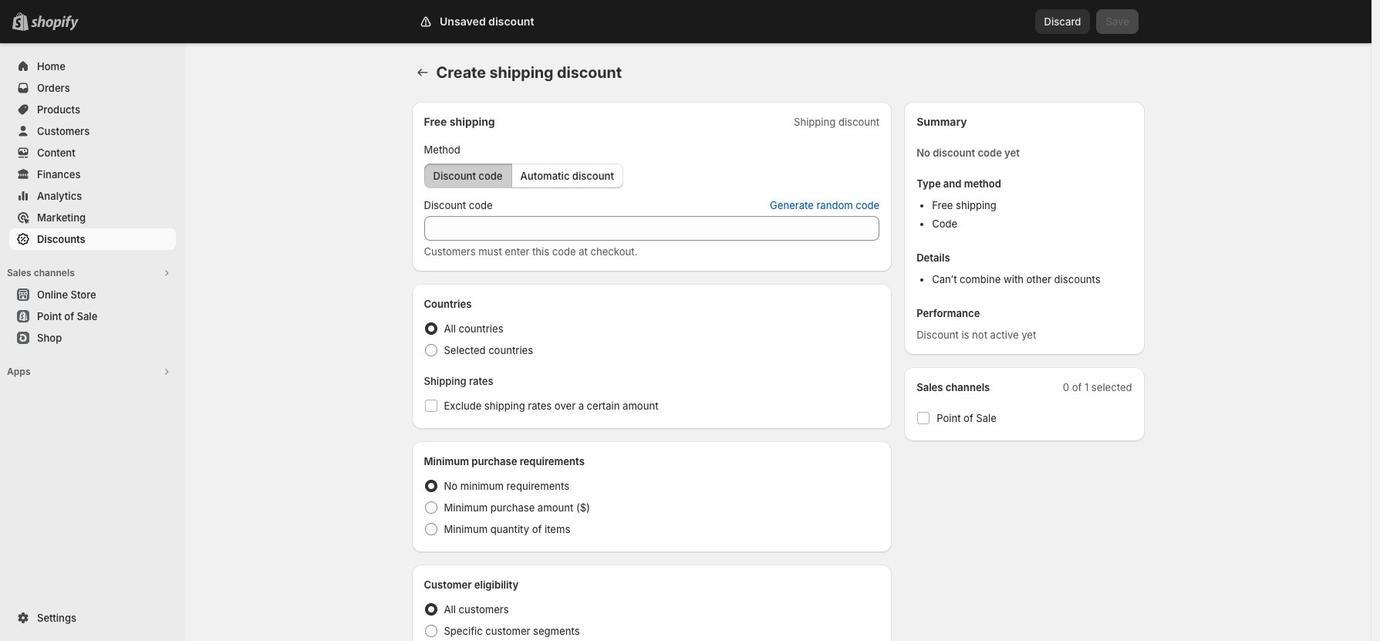 Task type: vqa. For each thing, say whether or not it's contained in the screenshot.
Search countries text box
no



Task type: locate. For each thing, give the bounding box(es) containing it.
None text field
[[424, 216, 880, 241]]

shopify image
[[31, 15, 79, 31]]



